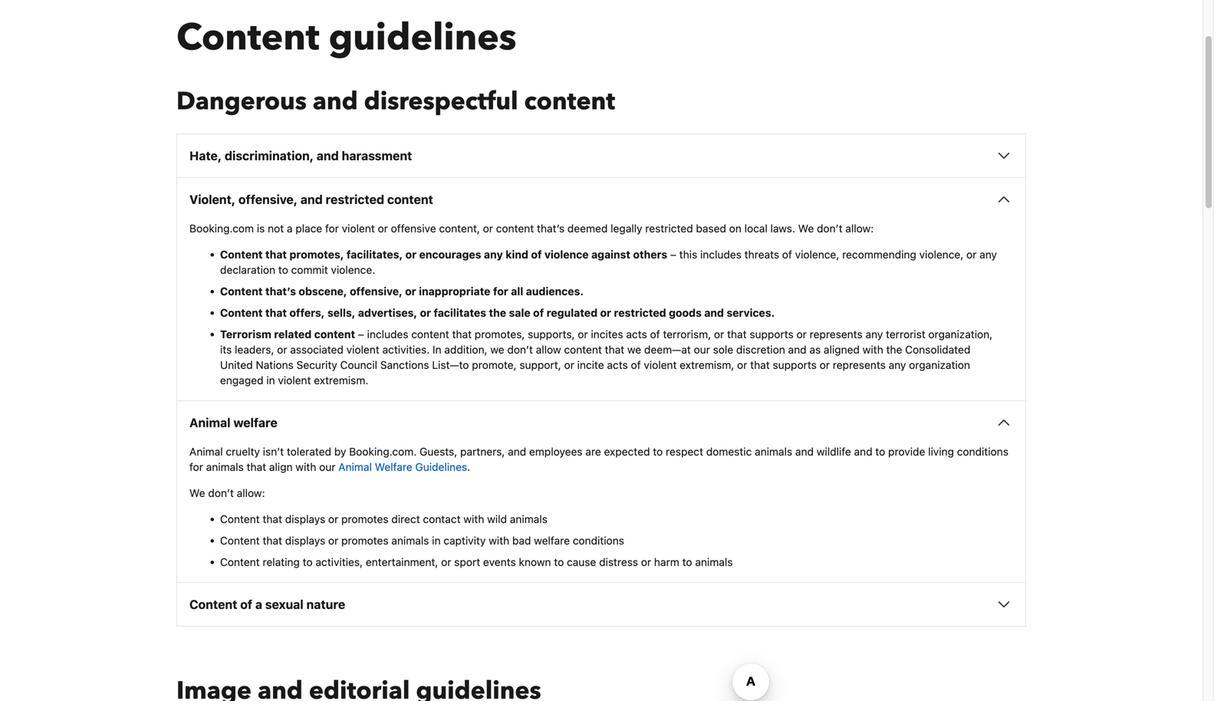 Task type: vqa. For each thing, say whether or not it's contained in the screenshot.
Fast
no



Task type: describe. For each thing, give the bounding box(es) containing it.
kind
[[506, 248, 528, 261]]

as
[[810, 343, 821, 356]]

content for content that promotes, facilitates, or encourages any kind of violence against others
[[220, 248, 263, 261]]

and left wildlife
[[795, 445, 814, 458]]

contact
[[423, 513, 461, 525]]

offensive, inside dropdown button
[[238, 192, 298, 207]]

– includes content that promotes, supports, or incites acts of terrorism, or that supports or represents any terrorist organization, its leaders, or associated violent activities. in addition, we don't allow content that we deem—at our sole discretion and as aligned with the consolidated united nations security council sanctions list—to promote, support, or incite acts of violent extremism, or that supports or represents any organization engaged in violent extremism.
[[220, 328, 993, 387]]

sole
[[713, 343, 733, 356]]

guidelines
[[415, 461, 467, 473]]

related
[[274, 328, 312, 341]]

or inside – this includes threats of violence, recommending violence, or any declaration to commit violence.
[[966, 248, 977, 261]]

partners,
[[460, 445, 505, 458]]

provide
[[888, 445, 925, 458]]

animal for animal welfare
[[189, 415, 231, 430]]

of up deem—at
[[650, 328, 660, 341]]

content up in
[[411, 328, 449, 341]]

– for this
[[670, 248, 676, 261]]

terrorist
[[886, 328, 926, 341]]

of right incite
[[631, 359, 641, 371]]

services.
[[727, 306, 775, 319]]

allow: inside animal welfare element
[[237, 487, 265, 499]]

and inside – includes content that promotes, supports, or incites acts of terrorism, or that supports or represents any terrorist organization, its leaders, or associated violent activities. in addition, we don't allow content that we deem—at our sole discretion and as aligned with the consolidated united nations security council sanctions list—to promote, support, or incite acts of violent extremism, or that supports or represents any organization engaged in violent extremism.
[[788, 343, 807, 356]]

1 vertical spatial acts
[[607, 359, 628, 371]]

of inside 'dropdown button'
[[240, 597, 252, 612]]

terrorism
[[220, 328, 271, 341]]

incite
[[577, 359, 604, 371]]

local
[[744, 222, 768, 235]]

booking.com.
[[349, 445, 417, 458]]

distress
[[599, 556, 638, 568]]

activities.
[[382, 343, 430, 356]]

includes inside – includes content that promotes, supports, or incites acts of terrorism, or that supports or represents any terrorist organization, its leaders, or associated violent activities. in addition, we don't allow content that we deem—at our sole discretion and as aligned with the consolidated united nations security council sanctions list—to promote, support, or incite acts of violent extremism, or that supports or represents any organization engaged in violent extremism.
[[367, 328, 408, 341]]

of inside – this includes threats of violence, recommending violence, or any declaration to commit violence.
[[782, 248, 792, 261]]

discretion
[[736, 343, 785, 356]]

disrespectful
[[364, 85, 518, 118]]

others
[[633, 248, 667, 261]]

sells,
[[327, 306, 355, 319]]

in inside – includes content that promotes, supports, or incites acts of terrorism, or that supports or represents any terrorist organization, its leaders, or associated violent activities. in addition, we don't allow content that we deem—at our sole discretion and as aligned with the consolidated united nations security council sanctions list—to promote, support, or incite acts of violent extremism, or that supports or represents any organization engaged in violent extremism.
[[266, 374, 275, 387]]

booking.com is not a place for violent or offensive content, or content that's deemed legally restricted based on local laws. we don't allow:
[[189, 222, 874, 235]]

declaration
[[220, 264, 275, 276]]

content up "hate, discrimination, and harassment" dropdown button
[[524, 85, 615, 118]]

extremism.
[[314, 374, 368, 387]]

1 we from the left
[[490, 343, 504, 356]]

of right sale
[[533, 306, 544, 319]]

content that displays or promotes animals in captivity with bad welfare conditions
[[220, 534, 624, 547]]

of right kind
[[531, 248, 542, 261]]

deem—at
[[644, 343, 691, 356]]

0 vertical spatial don't
[[817, 222, 843, 235]]

our inside – includes content that promotes, supports, or incites acts of terrorism, or that supports or represents any terrorist organization, its leaders, or associated violent activities. in addition, we don't allow content that we deem—at our sole discretion and as aligned with the consolidated united nations security council sanctions list—to promote, support, or incite acts of violent extremism, or that supports or represents any organization engaged in violent extremism.
[[694, 343, 710, 356]]

harm
[[654, 556, 679, 568]]

sport
[[454, 556, 480, 568]]

don't inside – includes content that promotes, supports, or incites acts of terrorism, or that supports or represents any terrorist organization, its leaders, or associated violent activities. in addition, we don't allow content that we deem—at our sole discretion and as aligned with the consolidated united nations security council sanctions list—to promote, support, or incite acts of violent extremism, or that supports or represents any organization engaged in violent extremism.
[[507, 343, 533, 356]]

and inside "hate, discrimination, and harassment" dropdown button
[[317, 148, 339, 163]]

content up incite
[[564, 343, 602, 356]]

not
[[268, 222, 284, 235]]

welfare
[[375, 461, 412, 473]]

violence
[[545, 248, 589, 261]]

we inside violent, offensive, and restricted content "element"
[[798, 222, 814, 235]]

hate,
[[189, 148, 222, 163]]

0 vertical spatial represents
[[810, 328, 863, 341]]

sanctions
[[380, 359, 429, 371]]

content that displays or promotes direct contact with wild animals
[[220, 513, 548, 525]]

animals right 'harm'
[[695, 556, 733, 568]]

content for content that displays or promotes direct contact with wild animals
[[220, 513, 260, 525]]

content for content that's obscene, offensive, or inappropriate for all audiences.
[[220, 285, 263, 298]]

violence.
[[331, 264, 375, 276]]

activities,
[[316, 556, 363, 568]]

all
[[511, 285, 523, 298]]

align
[[269, 461, 293, 473]]

to right 'harm'
[[682, 556, 692, 568]]

violent up council at the bottom left of page
[[346, 343, 379, 356]]

violent, offensive, and restricted content
[[189, 192, 433, 207]]

and right goods
[[704, 306, 724, 319]]

list—to
[[432, 359, 469, 371]]

obscene,
[[299, 285, 347, 298]]

offensive
[[391, 222, 436, 235]]

bad
[[512, 534, 531, 547]]

content up kind
[[496, 222, 534, 235]]

consolidated
[[905, 343, 971, 356]]

content down sells,
[[314, 328, 355, 341]]

to inside – this includes threats of violence, recommending violence, or any declaration to commit violence.
[[278, 264, 288, 276]]

content that offers, sells, advertises, or facilitates the sale of regulated or restricted goods and services.
[[220, 306, 775, 319]]

violent, offensive, and restricted content element
[[189, 209, 1013, 388]]

for inside animal cruelty isn't tolerated by booking.com. guests, partners, and employees are expected to respect domestic animals and wildlife and to provide living conditions for animals that align with our
[[189, 461, 203, 473]]

commit
[[291, 264, 328, 276]]

animals up the bad
[[510, 513, 548, 525]]

regulated
[[547, 306, 598, 319]]

known
[[519, 556, 551, 568]]

1 vertical spatial restricted
[[645, 222, 693, 235]]

animal welfare guidelines link
[[338, 461, 467, 473]]

– this includes threats of violence, recommending violence, or any declaration to commit violence.
[[220, 248, 997, 276]]

violent down deem—at
[[644, 359, 677, 371]]

animal for animal cruelty isn't tolerated by booking.com. guests, partners, and employees are expected to respect domestic animals and wildlife and to provide living conditions for animals that align with our
[[189, 445, 223, 458]]

don't inside animal welfare element
[[208, 487, 234, 499]]

recommending
[[842, 248, 916, 261]]

1 vertical spatial conditions
[[573, 534, 624, 547]]

violent,
[[189, 192, 236, 207]]

promote,
[[472, 359, 517, 371]]

leaders,
[[235, 343, 274, 356]]

support,
[[520, 359, 561, 371]]

living
[[928, 445, 954, 458]]

2 vertical spatial animal
[[338, 461, 372, 473]]

and right wildlife
[[854, 445, 873, 458]]

domestic
[[706, 445, 752, 458]]

terrorism related content
[[220, 328, 355, 341]]

wildlife
[[817, 445, 851, 458]]

content for content that displays or promotes animals in captivity with bad welfare conditions
[[220, 534, 260, 547]]

content for content relating to activities, entertainment, or sport events known to cause distress or harm to animals
[[220, 556, 260, 568]]

content of a sexual nature
[[189, 597, 345, 612]]

promotes for direct
[[341, 513, 389, 525]]

promotes for animals
[[341, 534, 389, 547]]

against
[[591, 248, 630, 261]]

respect
[[666, 445, 703, 458]]

nature
[[306, 597, 345, 612]]

the inside – includes content that promotes, supports, or incites acts of terrorism, or that supports or represents any terrorist organization, its leaders, or associated violent activities. in addition, we don't allow content that we deem—at our sole discretion and as aligned with the consolidated united nations security council sanctions list—to promote, support, or incite acts of violent extremism, or that supports or represents any organization engaged in violent extremism.
[[886, 343, 902, 356]]

deemed
[[567, 222, 608, 235]]

restricted inside dropdown button
[[326, 192, 384, 207]]

extremism,
[[680, 359, 734, 371]]

content for content that offers, sells, advertises, or facilitates the sale of regulated or restricted goods and services.
[[220, 306, 263, 319]]

inappropriate
[[419, 285, 491, 298]]

united
[[220, 359, 253, 371]]

with inside animal cruelty isn't tolerated by booking.com. guests, partners, and employees are expected to respect domestic animals and wildlife and to provide living conditions for animals that align with our
[[296, 461, 316, 473]]

violent down nations
[[278, 374, 311, 387]]

content relating to activities, entertainment, or sport events known to cause distress or harm to animals
[[220, 556, 733, 568]]

security
[[296, 359, 337, 371]]

conditions inside animal cruelty isn't tolerated by booking.com. guests, partners, and employees are expected to respect domestic animals and wildlife and to provide living conditions for animals that align with our
[[957, 445, 1009, 458]]

place
[[296, 222, 322, 235]]



Task type: locate. For each thing, give the bounding box(es) containing it.
1 horizontal spatial offensive,
[[350, 285, 402, 298]]

acts right incite
[[607, 359, 628, 371]]

content for content guidelines
[[176, 13, 320, 63]]

– up council at the bottom left of page
[[358, 328, 364, 341]]

promotes, inside – includes content that promotes, supports, or incites acts of terrorism, or that supports or represents any terrorist organization, its leaders, or associated violent activities. in addition, we don't allow content that we deem—at our sole discretion and as aligned with the consolidated united nations security council sanctions list—to promote, support, or incite acts of violent extremism, or that supports or represents any organization engaged in violent extremism.
[[475, 328, 525, 341]]

promotes left the direct
[[341, 513, 389, 525]]

tolerated
[[287, 445, 331, 458]]

animal up the "cruelty"
[[189, 415, 231, 430]]

1 vertical spatial don't
[[507, 343, 533, 356]]

1 horizontal spatial don't
[[507, 343, 533, 356]]

supports down 'as'
[[773, 359, 817, 371]]

1 vertical spatial promotes,
[[475, 328, 525, 341]]

1 vertical spatial a
[[255, 597, 262, 612]]

promotes, down content that offers, sells, advertises, or facilitates the sale of regulated or restricted goods and services.
[[475, 328, 525, 341]]

violence, right recommending
[[919, 248, 964, 261]]

animals down the "cruelty"
[[206, 461, 244, 473]]

nations
[[256, 359, 294, 371]]

for left all
[[493, 285, 508, 298]]

violent up the facilitates,
[[342, 222, 375, 235]]

guests,
[[420, 445, 457, 458]]

1 vertical spatial animal
[[189, 445, 223, 458]]

0 vertical spatial that's
[[537, 222, 565, 235]]

1 vertical spatial that's
[[265, 285, 296, 298]]

wild
[[487, 513, 507, 525]]

restricted up incites at top
[[614, 306, 666, 319]]

in down nations
[[266, 374, 275, 387]]

content of a sexual nature button
[[189, 595, 1013, 614]]

incites
[[591, 328, 623, 341]]

2 vertical spatial restricted
[[614, 306, 666, 319]]

audiences.
[[526, 285, 584, 298]]

conditions
[[957, 445, 1009, 458], [573, 534, 624, 547]]

relating
[[263, 556, 300, 568]]

0 horizontal spatial our
[[319, 461, 336, 473]]

offensive, up 'advertises,'
[[350, 285, 402, 298]]

offensive,
[[238, 192, 298, 207], [350, 285, 402, 298]]

and left 'as'
[[788, 343, 807, 356]]

.
[[467, 461, 470, 473]]

0 vertical spatial welfare
[[233, 415, 277, 430]]

any inside – this includes threats of violence, recommending violence, or any declaration to commit violence.
[[980, 248, 997, 261]]

1 horizontal spatial violence,
[[919, 248, 964, 261]]

1 horizontal spatial –
[[670, 248, 676, 261]]

our up extremism,
[[694, 343, 710, 356]]

a inside "element"
[[287, 222, 293, 235]]

animal inside dropdown button
[[189, 415, 231, 430]]

that's up the violence
[[537, 222, 565, 235]]

2 violence, from the left
[[919, 248, 964, 261]]

2 vertical spatial don't
[[208, 487, 234, 499]]

supports up the discretion
[[750, 328, 794, 341]]

to left respect
[[653, 445, 663, 458]]

includes down 'advertises,'
[[367, 328, 408, 341]]

harassment
[[342, 148, 412, 163]]

0 vertical spatial we
[[798, 222, 814, 235]]

0 horizontal spatial includes
[[367, 328, 408, 341]]

represents up aligned
[[810, 328, 863, 341]]

– inside – includes content that promotes, supports, or incites acts of terrorism, or that supports or represents any terrorist organization, its leaders, or associated violent activities. in addition, we don't allow content that we deem—at our sole discretion and as aligned with the consolidated united nations security council sanctions list—to promote, support, or incite acts of violent extremism, or that supports or represents any organization engaged in violent extremism.
[[358, 328, 364, 341]]

– inside – this includes threats of violence, recommending violence, or any declaration to commit violence.
[[670, 248, 676, 261]]

in
[[266, 374, 275, 387], [432, 534, 441, 547]]

council
[[340, 359, 377, 371]]

0 vertical spatial the
[[489, 306, 506, 319]]

a left sexual
[[255, 597, 262, 612]]

1 vertical spatial offensive,
[[350, 285, 402, 298]]

1 vertical spatial promotes
[[341, 534, 389, 547]]

content inside dropdown button
[[387, 192, 433, 207]]

that's up offers,
[[265, 285, 296, 298]]

a
[[287, 222, 293, 235], [255, 597, 262, 612]]

conditions up cause
[[573, 534, 624, 547]]

and inside violent, offensive, and restricted content dropdown button
[[301, 192, 323, 207]]

booking.com
[[189, 222, 254, 235]]

welfare up "known"
[[534, 534, 570, 547]]

expected
[[604, 445, 650, 458]]

1 horizontal spatial conditions
[[957, 445, 1009, 458]]

1 vertical spatial our
[[319, 461, 336, 473]]

0 horizontal spatial welfare
[[233, 415, 277, 430]]

the left sale
[[489, 306, 506, 319]]

1 vertical spatial welfare
[[534, 534, 570, 547]]

promotes, up commit on the left top
[[290, 248, 344, 261]]

hate, discrimination, and harassment
[[189, 148, 412, 163]]

1 horizontal spatial our
[[694, 343, 710, 356]]

2 horizontal spatial for
[[493, 285, 508, 298]]

and up hate, discrimination, and harassment
[[313, 85, 358, 118]]

0 vertical spatial promotes,
[[290, 248, 344, 261]]

animal welfare guidelines .
[[338, 461, 470, 473]]

a right not
[[287, 222, 293, 235]]

animal inside animal cruelty isn't tolerated by booking.com. guests, partners, and employees are expected to respect domestic animals and wildlife and to provide living conditions for animals that align with our
[[189, 445, 223, 458]]

any
[[484, 248, 503, 261], [980, 248, 997, 261], [866, 328, 883, 341], [889, 359, 906, 371]]

1 vertical spatial –
[[358, 328, 364, 341]]

facilitates
[[434, 306, 486, 319]]

1 horizontal spatial allow:
[[845, 222, 874, 235]]

0 horizontal spatial in
[[266, 374, 275, 387]]

for
[[325, 222, 339, 235], [493, 285, 508, 298], [189, 461, 203, 473]]

1 horizontal spatial includes
[[700, 248, 742, 261]]

for up we don't allow: on the bottom
[[189, 461, 203, 473]]

laws.
[[771, 222, 795, 235]]

in down contact
[[432, 534, 441, 547]]

to left commit on the left top
[[278, 264, 288, 276]]

organization,
[[928, 328, 993, 341]]

we
[[798, 222, 814, 235], [189, 487, 205, 499]]

with down tolerated
[[296, 461, 316, 473]]

its
[[220, 343, 232, 356]]

0 horizontal spatial promotes,
[[290, 248, 344, 261]]

0 vertical spatial animal
[[189, 415, 231, 430]]

1 violence, from the left
[[795, 248, 839, 261]]

0 vertical spatial supports
[[750, 328, 794, 341]]

advertises,
[[358, 306, 417, 319]]

0 horizontal spatial conditions
[[573, 534, 624, 547]]

0 vertical spatial –
[[670, 248, 676, 261]]

1 horizontal spatial promotes,
[[475, 328, 525, 341]]

don't up support,
[[507, 343, 533, 356]]

with up events
[[489, 534, 509, 547]]

to right relating
[[303, 556, 313, 568]]

0 vertical spatial acts
[[626, 328, 647, 341]]

addition,
[[444, 343, 487, 356]]

1 vertical spatial we
[[189, 487, 205, 499]]

content up offensive
[[387, 192, 433, 207]]

represents down aligned
[[833, 359, 886, 371]]

0 vertical spatial includes
[[700, 248, 742, 261]]

welfare inside dropdown button
[[233, 415, 277, 430]]

2 we from the left
[[627, 343, 641, 356]]

our
[[694, 343, 710, 356], [319, 461, 336, 473]]

to left cause
[[554, 556, 564, 568]]

content guidelines
[[176, 13, 517, 63]]

threats
[[745, 248, 779, 261]]

animal welfare
[[189, 415, 277, 430]]

2 displays from the top
[[285, 534, 325, 547]]

animals
[[755, 445, 792, 458], [206, 461, 244, 473], [510, 513, 548, 525], [391, 534, 429, 547], [695, 556, 733, 568]]

– left this
[[670, 248, 676, 261]]

allow:
[[845, 222, 874, 235], [237, 487, 265, 499]]

0 vertical spatial restricted
[[326, 192, 384, 207]]

allow: inside violent, offensive, and restricted content "element"
[[845, 222, 874, 235]]

0 horizontal spatial –
[[358, 328, 364, 341]]

0 horizontal spatial don't
[[208, 487, 234, 499]]

0 vertical spatial displays
[[285, 513, 325, 525]]

represents
[[810, 328, 863, 341], [833, 359, 886, 371]]

for right the 'place'
[[325, 222, 339, 235]]

0 vertical spatial allow:
[[845, 222, 874, 235]]

1 horizontal spatial that's
[[537, 222, 565, 235]]

1 horizontal spatial the
[[886, 343, 902, 356]]

1 vertical spatial for
[[493, 285, 508, 298]]

0 horizontal spatial a
[[255, 597, 262, 612]]

includes inside – this includes threats of violence, recommending violence, or any declaration to commit violence.
[[700, 248, 742, 261]]

based
[[696, 222, 726, 235]]

0 horizontal spatial offensive,
[[238, 192, 298, 207]]

animals right domestic
[[755, 445, 792, 458]]

supports
[[750, 328, 794, 341], [773, 359, 817, 371]]

2 promotes from the top
[[341, 534, 389, 547]]

content for content of a sexual nature
[[189, 597, 237, 612]]

allow: down the "cruelty"
[[237, 487, 265, 499]]

the down terrorist
[[886, 343, 902, 356]]

of right the threats
[[782, 248, 792, 261]]

and up the 'place'
[[301, 192, 323, 207]]

with left wild at the left of page
[[464, 513, 484, 525]]

offensive, up is
[[238, 192, 298, 207]]

displays for content that displays or promotes direct contact with wild animals
[[285, 513, 325, 525]]

violent, offensive, and restricted content button
[[189, 190, 1013, 209]]

– for includes
[[358, 328, 364, 341]]

0 vertical spatial a
[[287, 222, 293, 235]]

in inside animal welfare element
[[432, 534, 441, 547]]

don't right laws.
[[817, 222, 843, 235]]

discrimination,
[[225, 148, 314, 163]]

1 vertical spatial allow:
[[237, 487, 265, 499]]

1 displays from the top
[[285, 513, 325, 525]]

terrorism,
[[663, 328, 711, 341]]

engaged
[[220, 374, 263, 387]]

acts
[[626, 328, 647, 341], [607, 359, 628, 371]]

restricted down harassment
[[326, 192, 384, 207]]

are
[[585, 445, 601, 458]]

1 horizontal spatial in
[[432, 534, 441, 547]]

welfare up the "cruelty"
[[233, 415, 277, 430]]

of left sexual
[[240, 597, 252, 612]]

1 vertical spatial includes
[[367, 328, 408, 341]]

0 horizontal spatial we
[[189, 487, 205, 499]]

content inside 'dropdown button'
[[189, 597, 237, 612]]

0 vertical spatial in
[[266, 374, 275, 387]]

1 horizontal spatial for
[[325, 222, 339, 235]]

2 vertical spatial for
[[189, 461, 203, 473]]

0 horizontal spatial that's
[[265, 285, 296, 298]]

by
[[334, 445, 346, 458]]

1 horizontal spatial welfare
[[534, 534, 570, 547]]

promotes,
[[290, 248, 344, 261], [475, 328, 525, 341]]

we up promote,
[[490, 343, 504, 356]]

0 horizontal spatial allow:
[[237, 487, 265, 499]]

sexual
[[265, 597, 304, 612]]

includes down based
[[700, 248, 742, 261]]

events
[[483, 556, 516, 568]]

0 horizontal spatial the
[[489, 306, 506, 319]]

restricted up others
[[645, 222, 693, 235]]

captivity
[[444, 534, 486, 547]]

offensive, inside "element"
[[350, 285, 402, 298]]

dangerous
[[176, 85, 307, 118]]

0 vertical spatial conditions
[[957, 445, 1009, 458]]

violence, down laws.
[[795, 248, 839, 261]]

that's
[[537, 222, 565, 235], [265, 285, 296, 298]]

content that promotes, facilitates, or encourages any kind of violence against others
[[220, 248, 667, 261]]

don't down the "cruelty"
[[208, 487, 234, 499]]

or
[[378, 222, 388, 235], [483, 222, 493, 235], [405, 248, 417, 261], [966, 248, 977, 261], [405, 285, 416, 298], [420, 306, 431, 319], [600, 306, 611, 319], [578, 328, 588, 341], [714, 328, 724, 341], [797, 328, 807, 341], [277, 343, 287, 356], [564, 359, 574, 371], [737, 359, 747, 371], [820, 359, 830, 371], [328, 513, 338, 525], [328, 534, 338, 547], [441, 556, 451, 568], [641, 556, 651, 568]]

animal welfare button
[[189, 413, 1013, 432]]

animal welfare element
[[189, 432, 1013, 570]]

animals down the direct
[[391, 534, 429, 547]]

with right aligned
[[863, 343, 883, 356]]

0 horizontal spatial we
[[490, 343, 504, 356]]

we left deem—at
[[627, 343, 641, 356]]

and right partners,
[[508, 445, 526, 458]]

and up 'violent, offensive, and restricted content'
[[317, 148, 339, 163]]

allow
[[536, 343, 561, 356]]

with inside – includes content that promotes, supports, or incites acts of terrorism, or that supports or represents any terrorist organization, its leaders, or associated violent activities. in addition, we don't allow content that we deem—at our sole discretion and as aligned with the consolidated united nations security council sanctions list—to promote, support, or incite acts of violent extremism, or that supports or represents any organization engaged in violent extremism.
[[863, 343, 883, 356]]

sale
[[509, 306, 530, 319]]

1 vertical spatial represents
[[833, 359, 886, 371]]

1 vertical spatial the
[[886, 343, 902, 356]]

isn't
[[263, 445, 284, 458]]

1 promotes from the top
[[341, 513, 389, 525]]

0 horizontal spatial for
[[189, 461, 203, 473]]

0 vertical spatial our
[[694, 343, 710, 356]]

animal down "by"
[[338, 461, 372, 473]]

conditions right living
[[957, 445, 1009, 458]]

dangerous and disrespectful content
[[176, 85, 615, 118]]

direct
[[391, 513, 420, 525]]

1 horizontal spatial a
[[287, 222, 293, 235]]

1 horizontal spatial we
[[627, 343, 641, 356]]

to left provide
[[875, 445, 885, 458]]

content that's obscene, offensive, or inappropriate for all audiences.
[[220, 285, 584, 298]]

content
[[524, 85, 615, 118], [387, 192, 433, 207], [496, 222, 534, 235], [314, 328, 355, 341], [411, 328, 449, 341], [564, 343, 602, 356]]

of
[[531, 248, 542, 261], [782, 248, 792, 261], [533, 306, 544, 319], [650, 328, 660, 341], [631, 359, 641, 371], [240, 597, 252, 612]]

hate, discrimination, and harassment button
[[189, 147, 1013, 165]]

that inside animal cruelty isn't tolerated by booking.com. guests, partners, and employees are expected to respect domestic animals and wildlife and to provide living conditions for animals that align with our
[[247, 461, 266, 473]]

animal left the "cruelty"
[[189, 445, 223, 458]]

our down "by"
[[319, 461, 336, 473]]

2 horizontal spatial don't
[[817, 222, 843, 235]]

1 vertical spatial in
[[432, 534, 441, 547]]

our inside animal cruelty isn't tolerated by booking.com. guests, partners, and employees are expected to respect domestic animals and wildlife and to provide living conditions for animals that align with our
[[319, 461, 336, 473]]

0 vertical spatial promotes
[[341, 513, 389, 525]]

1 horizontal spatial we
[[798, 222, 814, 235]]

this
[[679, 248, 697, 261]]

acts right incites at top
[[626, 328, 647, 341]]

cause
[[567, 556, 596, 568]]

a inside 'dropdown button'
[[255, 597, 262, 612]]

content,
[[439, 222, 480, 235]]

displays for content that displays or promotes animals in captivity with bad welfare conditions
[[285, 534, 325, 547]]

on
[[729, 222, 742, 235]]

promotes down content that displays or promotes direct contact with wild animals
[[341, 534, 389, 547]]

0 vertical spatial for
[[325, 222, 339, 235]]

animal
[[189, 415, 231, 430], [189, 445, 223, 458], [338, 461, 372, 473]]

allow: up recommending
[[845, 222, 874, 235]]

1 vertical spatial displays
[[285, 534, 325, 547]]

0 vertical spatial offensive,
[[238, 192, 298, 207]]

1 vertical spatial supports
[[773, 359, 817, 371]]

animal cruelty isn't tolerated by booking.com. guests, partners, and employees are expected to respect domestic animals and wildlife and to provide living conditions for animals that align with our
[[189, 445, 1009, 473]]

0 horizontal spatial violence,
[[795, 248, 839, 261]]

goods
[[669, 306, 702, 319]]



